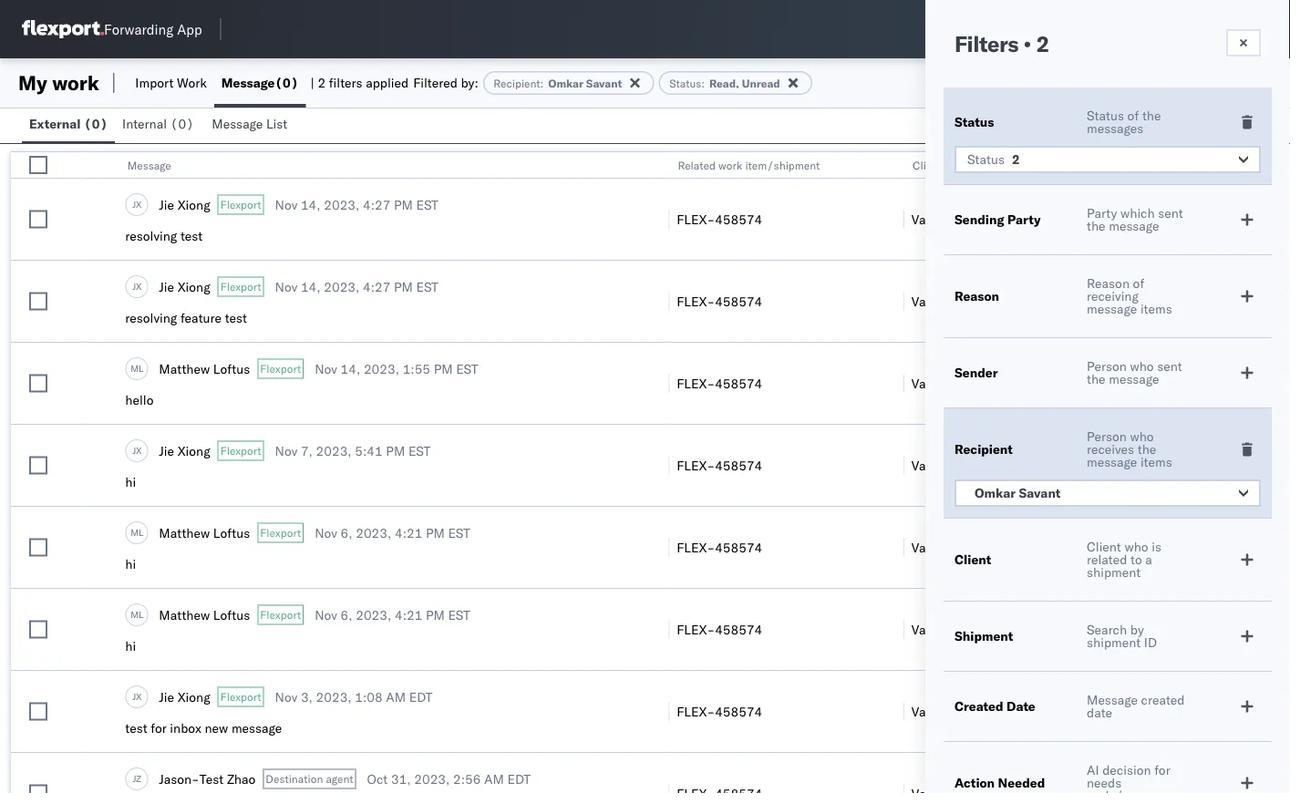 Task type: locate. For each thing, give the bounding box(es) containing it.
14, for resolving test
[[301, 196, 321, 212]]

message up omkar savant button
[[1087, 454, 1137, 470]]

to
[[1131, 552, 1142, 568]]

party right sending
[[1008, 212, 1041, 227]]

2 : from the left
[[701, 76, 705, 90]]

jie xiong for test
[[159, 196, 210, 212]]

2 resolving from the top
[[125, 310, 177, 326]]

1 4:21 from the top
[[395, 525, 422, 541]]

x down resolving test
[[136, 281, 142, 292]]

1 vertical spatial work
[[718, 158, 742, 172]]

j x for test
[[132, 199, 142, 210]]

status for status
[[955, 114, 994, 130]]

2 vertical spatial m
[[131, 609, 139, 620]]

1 resize handle column header from the left
[[60, 152, 81, 793]]

2 horizontal spatial (0)
[[275, 75, 299, 91]]

1 vertical spatial items
[[1141, 454, 1172, 470]]

: left read,
[[701, 76, 705, 90]]

recipient up omkar savant on the right bottom of the page
[[955, 441, 1013, 457]]

0 horizontal spatial recipient
[[494, 76, 540, 90]]

4 j from the top
[[132, 691, 136, 702]]

1 horizontal spatial savant
[[1019, 485, 1061, 501]]

0 vertical spatial m l
[[131, 363, 144, 374]]

the inside person who receives the message items
[[1138, 441, 1156, 457]]

None checkbox
[[29, 156, 47, 174], [29, 210, 47, 228], [29, 374, 47, 393], [29, 456, 47, 475], [29, 156, 47, 174], [29, 210, 47, 228], [29, 374, 47, 393], [29, 456, 47, 475]]

needs
[[1087, 775, 1122, 791]]

1 m l from the top
[[131, 363, 144, 374]]

1 horizontal spatial reason
[[1087, 275, 1130, 291]]

work
[[177, 75, 207, 91]]

edt for nov 3, 2023, 1:08 am edt
[[409, 689, 433, 705]]

1 l from the top
[[139, 363, 144, 374]]

message
[[221, 75, 275, 91], [212, 116, 263, 132], [127, 158, 171, 172], [1087, 692, 1138, 708]]

the up the actions
[[1142, 108, 1161, 124]]

5 resize handle column header from the left
[[1257, 152, 1279, 793]]

person inside the person who sent the message
[[1087, 358, 1127, 374]]

x down hello
[[136, 445, 142, 456]]

jie for for
[[159, 689, 174, 705]]

person up omkar savant button
[[1087, 429, 1127, 444]]

the up receives
[[1087, 371, 1106, 387]]

message up message list
[[221, 75, 275, 91]]

sent for person who sent the message
[[1157, 358, 1182, 374]]

test right feature at top
[[225, 310, 247, 326]]

0 vertical spatial items
[[1141, 301, 1172, 317]]

(0) for internal (0)
[[170, 116, 194, 132]]

resolving up resolving feature test
[[125, 228, 177, 244]]

action
[[955, 775, 995, 791]]

work for related
[[718, 158, 742, 172]]

2
[[1036, 30, 1049, 57], [318, 75, 326, 91], [1012, 151, 1020, 167]]

1 vertical spatial of
[[1133, 275, 1145, 291]]

2 m l from the top
[[131, 527, 144, 538]]

2 items from the top
[[1141, 454, 1172, 470]]

omkar savant button
[[955, 480, 1261, 507]]

4 jie xiong from the top
[[159, 689, 210, 705]]

flexport down 7, on the bottom left of page
[[260, 526, 301, 540]]

0 horizontal spatial savant
[[586, 76, 622, 90]]

the inside status of the messages
[[1142, 108, 1161, 124]]

receives
[[1087, 441, 1134, 457]]

reason for reason of receiving message items
[[1087, 275, 1130, 291]]

nov 14, 2023, 4:27 pm est for test
[[275, 279, 439, 294]]

1 flex- from the top
[[677, 211, 715, 227]]

0 vertical spatial 6,
[[341, 525, 352, 541]]

j x down hello
[[132, 445, 142, 456]]

zhao
[[227, 771, 256, 787]]

j up test for inbox new message
[[132, 691, 136, 702]]

2 flex- from the top
[[677, 293, 715, 309]]

0 vertical spatial edt
[[409, 689, 433, 705]]

0 horizontal spatial :
[[540, 76, 544, 90]]

1 vertical spatial 4:27
[[363, 279, 391, 294]]

shipment left a
[[1087, 564, 1141, 580]]

1 xiong from the top
[[177, 196, 210, 212]]

0 vertical spatial m
[[131, 363, 139, 374]]

j left "jason-"
[[133, 773, 136, 784]]

1 x from the top
[[136, 199, 142, 210]]

0 vertical spatial hi
[[125, 474, 136, 490]]

1 vandelay from the top
[[912, 211, 964, 227]]

0 vertical spatial matthew
[[159, 361, 210, 377]]

am for 1:08
[[386, 689, 406, 705]]

1 vertical spatial 4:21
[[395, 607, 422, 623]]

message inside party which sent the message
[[1109, 218, 1159, 234]]

jie xiong for feature
[[159, 279, 210, 294]]

edt for oct 31, 2023, 2:56 am edt
[[507, 771, 531, 787]]

1 vertical spatial resolving
[[125, 310, 177, 326]]

savant
[[586, 76, 622, 90], [1019, 485, 1061, 501]]

1 horizontal spatial party
[[1087, 205, 1117, 221]]

458574
[[715, 211, 762, 227], [715, 293, 762, 309], [715, 375, 762, 391], [715, 457, 762, 473], [715, 539, 762, 555], [715, 621, 762, 637], [715, 703, 762, 719]]

1 horizontal spatial am
[[484, 771, 504, 787]]

1 shipment from the top
[[1087, 564, 1141, 580]]

message for sending party
[[1109, 218, 1159, 234]]

reason down party which sent the message
[[1087, 275, 1130, 291]]

resolving for resolving test
[[125, 228, 177, 244]]

4 resize handle column header from the left
[[1116, 152, 1138, 793]]

sent right the which
[[1158, 205, 1183, 221]]

message down the actions
[[1109, 218, 1159, 234]]

3 resize handle column header from the left
[[882, 152, 903, 793]]

1 vertical spatial 6,
[[341, 607, 352, 623]]

sent down reason of receiving message items
[[1157, 358, 1182, 374]]

1 horizontal spatial recipient
[[955, 441, 1013, 457]]

2 loftus from the top
[[213, 525, 250, 541]]

14, for test
[[301, 279, 321, 294]]

2 vertical spatial 14,
[[341, 361, 360, 377]]

2 vertical spatial 2
[[1012, 151, 1020, 167]]

status inside status of the messages
[[1087, 108, 1124, 124]]

message up person who receives the message items
[[1109, 371, 1159, 387]]

2 x from the top
[[136, 281, 142, 292]]

5 j from the top
[[133, 773, 136, 784]]

3 matthew loftus from the top
[[159, 607, 250, 623]]

resize handle column header
[[60, 152, 81, 793], [647, 152, 669, 793], [882, 152, 903, 793], [1116, 152, 1138, 793], [1257, 152, 1279, 793]]

nov 14, 2023, 4:27 pm est for resolving test
[[275, 196, 439, 212]]

1 4:27 from the top
[[363, 196, 391, 212]]

flexport
[[220, 198, 261, 212], [220, 280, 261, 294], [260, 362, 301, 376], [220, 444, 261, 458], [260, 526, 301, 540], [260, 608, 301, 622], [220, 690, 261, 704]]

jie for test
[[159, 196, 174, 212]]

the inside the person who sent the message
[[1087, 371, 1106, 387]]

j down resolving test
[[132, 281, 136, 292]]

unread
[[742, 76, 780, 90]]

message left "created"
[[1087, 692, 1138, 708]]

0 vertical spatial l
[[139, 363, 144, 374]]

edt
[[409, 689, 433, 705], [507, 771, 531, 787]]

2 4:27 from the top
[[363, 279, 391, 294]]

resize handle column header for actions
[[1257, 152, 1279, 793]]

jie xiong
[[159, 196, 210, 212], [159, 279, 210, 294], [159, 443, 210, 459], [159, 689, 210, 705]]

1 vertical spatial loftus
[[213, 525, 250, 541]]

flex-
[[677, 211, 715, 227], [677, 293, 715, 309], [677, 375, 715, 391], [677, 457, 715, 473], [677, 539, 715, 555], [677, 621, 715, 637], [677, 703, 715, 719]]

(0) right external
[[84, 116, 108, 132]]

2 resize handle column header from the left
[[647, 152, 669, 793]]

2 l from the top
[[139, 527, 144, 538]]

flexport down message list button
[[220, 198, 261, 212]]

1 jie xiong from the top
[[159, 196, 210, 212]]

5 flex- 458574 from the top
[[677, 539, 762, 555]]

m l
[[131, 363, 144, 374], [131, 527, 144, 538], [131, 609, 144, 620]]

search by shipment id
[[1087, 622, 1157, 651]]

the right receives
[[1138, 441, 1156, 457]]

am right 1:08
[[386, 689, 406, 705]]

6, down nov 7, 2023, 5:41 pm est
[[341, 525, 352, 541]]

0 vertical spatial nov 6, 2023, 4:21 pm est
[[315, 525, 470, 541]]

message down internal (0) button
[[127, 158, 171, 172]]

1 vertical spatial l
[[139, 527, 144, 538]]

2 nov 14, 2023, 4:27 pm est from the top
[[275, 279, 439, 294]]

who inside person who receives the message items
[[1130, 429, 1154, 444]]

1 vertical spatial person
[[1087, 429, 1127, 444]]

work up external (0)
[[52, 70, 99, 95]]

1 horizontal spatial :
[[701, 76, 705, 90]]

1 vertical spatial hi
[[125, 556, 136, 572]]

edt right 2:56
[[507, 771, 531, 787]]

1 vertical spatial edt
[[507, 771, 531, 787]]

1 j from the top
[[132, 199, 136, 210]]

0 vertical spatial shipment
[[1087, 564, 1141, 580]]

: right the 'by:' at the top left of the page
[[540, 76, 544, 90]]

test for inbox new message
[[125, 720, 282, 736]]

sent inside party which sent the message
[[1158, 205, 1183, 221]]

4 jie from the top
[[159, 689, 174, 705]]

5:41
[[355, 443, 383, 459]]

1 j x from the top
[[132, 199, 142, 210]]

of for receiving
[[1133, 275, 1145, 291]]

2 vertical spatial m l
[[131, 609, 144, 620]]

sent inside the person who sent the message
[[1157, 358, 1182, 374]]

who for is
[[1125, 539, 1148, 555]]

0 vertical spatial loftus
[[213, 361, 250, 377]]

1 flex- 458574 from the top
[[677, 211, 762, 227]]

date
[[1007, 698, 1036, 714]]

who inside the person who sent the message
[[1130, 358, 1154, 374]]

0 vertical spatial nov 14, 2023, 4:27 pm est
[[275, 196, 439, 212]]

1 horizontal spatial omkar
[[975, 485, 1016, 501]]

1 nov 6, 2023, 4:21 pm est from the top
[[315, 525, 470, 541]]

message inside the person who sent the message
[[1109, 371, 1159, 387]]

am right 2:56
[[484, 771, 504, 787]]

0 horizontal spatial party
[[1008, 212, 1041, 227]]

j x up test for inbox new message
[[132, 691, 142, 702]]

0 vertical spatial person
[[1087, 358, 1127, 374]]

1 vertical spatial recipient
[[955, 441, 1013, 457]]

items inside person who receives the message items
[[1141, 454, 1172, 470]]

1 458574 from the top
[[715, 211, 762, 227]]

message inside person who receives the message items
[[1087, 454, 1137, 470]]

1 vertical spatial shipment
[[1087, 635, 1141, 651]]

1 vertical spatial who
[[1130, 429, 1154, 444]]

(0) left |
[[275, 75, 299, 91]]

•
[[1023, 30, 1031, 57]]

2 vertical spatial matthew
[[159, 607, 210, 623]]

0 vertical spatial recipient
[[494, 76, 540, 90]]

jie for feature
[[159, 279, 174, 294]]

message for sender
[[1109, 371, 1159, 387]]

who inside client who is related to a shipment
[[1125, 539, 1148, 555]]

1 horizontal spatial 2
[[1012, 151, 1020, 167]]

31,
[[391, 771, 411, 787]]

2 right |
[[318, 75, 326, 91]]

3 l from the top
[[139, 609, 144, 620]]

1 horizontal spatial edt
[[507, 771, 531, 787]]

flexport up new on the bottom
[[220, 690, 261, 704]]

shipment left id
[[1087, 635, 1141, 651]]

1 person from the top
[[1087, 358, 1127, 374]]

xiong for test
[[177, 196, 210, 212]]

destination agent
[[266, 772, 353, 786]]

1 vertical spatial savant
[[1019, 485, 1061, 501]]

message right new on the bottom
[[232, 720, 282, 736]]

matthew loftus
[[159, 361, 250, 377], [159, 525, 250, 541], [159, 607, 250, 623]]

4 xiong from the top
[[177, 689, 210, 705]]

client up shipment
[[955, 552, 991, 568]]

edt right 1:08
[[409, 689, 433, 705]]

3 xiong from the top
[[177, 443, 210, 459]]

shipment inside client who is related to a shipment
[[1087, 564, 1141, 580]]

2 j from the top
[[132, 281, 136, 292]]

my
[[18, 70, 47, 95]]

2 vertical spatial matthew loftus
[[159, 607, 250, 623]]

1 vertical spatial nov 6, 2023, 4:21 pm est
[[315, 607, 470, 623]]

1 loftus from the top
[[213, 361, 250, 377]]

items right receives
[[1141, 454, 1172, 470]]

pm
[[394, 196, 413, 212], [394, 279, 413, 294], [434, 361, 453, 377], [386, 443, 405, 459], [426, 525, 445, 541], [426, 607, 445, 623]]

1 items from the top
[[1141, 301, 1172, 317]]

j for test
[[132, 199, 136, 210]]

message inside button
[[212, 116, 263, 132]]

j down hello
[[132, 445, 136, 456]]

4:21
[[395, 525, 422, 541], [395, 607, 422, 623]]

0 vertical spatial 14,
[[301, 196, 321, 212]]

1 vertical spatial test
[[225, 310, 247, 326]]

1 vertical spatial 14,
[[301, 279, 321, 294]]

messages
[[1087, 120, 1144, 136]]

j up resolving test
[[132, 199, 136, 210]]

1 nov 14, 2023, 4:27 pm est from the top
[[275, 196, 439, 212]]

party which sent the message
[[1087, 205, 1183, 234]]

resolving left feature at top
[[125, 310, 177, 326]]

x up resolving test
[[136, 199, 142, 210]]

1 vertical spatial sent
[[1157, 358, 1182, 374]]

for
[[151, 720, 167, 736], [1154, 762, 1170, 778]]

person
[[1087, 358, 1127, 374], [1087, 429, 1127, 444]]

person down the receiving on the top right of the page
[[1087, 358, 1127, 374]]

client left to
[[1087, 539, 1121, 555]]

message left the list
[[212, 116, 263, 132]]

0 vertical spatial matthew loftus
[[159, 361, 250, 377]]

0 vertical spatial work
[[52, 70, 99, 95]]

0 vertical spatial 4:21
[[395, 525, 422, 541]]

4:27
[[363, 196, 391, 212], [363, 279, 391, 294]]

1 vertical spatial matthew
[[159, 525, 210, 541]]

1 6, from the top
[[341, 525, 352, 541]]

3 jie from the top
[[159, 443, 174, 459]]

1 vertical spatial matthew loftus
[[159, 525, 250, 541]]

items inside reason of receiving message items
[[1141, 301, 1172, 317]]

test up resolving feature test
[[180, 228, 203, 244]]

nov 6, 2023, 4:21 pm est
[[315, 525, 470, 541], [315, 607, 470, 623]]

omkar inside button
[[975, 485, 1016, 501]]

new
[[205, 720, 228, 736]]

0 vertical spatial 4:27
[[363, 196, 391, 212]]

4 x from the top
[[136, 691, 142, 702]]

nov 6, 2023, 4:21 pm est down 5:41 at the left of the page
[[315, 525, 470, 541]]

created
[[1141, 692, 1185, 708]]

2 jie from the top
[[159, 279, 174, 294]]

1 jie from the top
[[159, 196, 174, 212]]

2 up the sending party
[[1012, 151, 1020, 167]]

message created date
[[1087, 692, 1185, 721]]

2 vertical spatial test
[[125, 720, 147, 736]]

sent
[[1158, 205, 1183, 221], [1157, 358, 1182, 374]]

1 vertical spatial for
[[1154, 762, 1170, 778]]

2 person from the top
[[1087, 429, 1127, 444]]

0 horizontal spatial reason
[[955, 288, 999, 304]]

2 xiong from the top
[[177, 279, 210, 294]]

0 horizontal spatial work
[[52, 70, 99, 95]]

2 vandelay from the top
[[912, 293, 964, 309]]

status
[[669, 76, 701, 90], [1087, 108, 1124, 124], [955, 114, 994, 130], [967, 151, 1005, 167]]

work right 'related' at the right top of the page
[[718, 158, 742, 172]]

filters
[[329, 75, 362, 91]]

2 vertical spatial hi
[[125, 638, 136, 654]]

2 for | 2 filters applied filtered by:
[[318, 75, 326, 91]]

0 vertical spatial 2
[[1036, 30, 1049, 57]]

1 vertical spatial m
[[131, 527, 139, 538]]

3,
[[301, 689, 313, 705]]

status for status : read, unread
[[669, 76, 701, 90]]

client left 'status 2'
[[913, 158, 942, 172]]

who down reason of receiving message items
[[1130, 358, 1154, 374]]

hi
[[125, 474, 136, 490], [125, 556, 136, 572], [125, 638, 136, 654]]

j x down resolving test
[[132, 281, 142, 292]]

0 vertical spatial omkar
[[548, 76, 583, 90]]

: for status
[[701, 76, 705, 90]]

0 horizontal spatial (0)
[[84, 116, 108, 132]]

2 right the •
[[1036, 30, 1049, 57]]

who left is
[[1125, 539, 1148, 555]]

0 vertical spatial resolving
[[125, 228, 177, 244]]

reason up sender
[[955, 288, 999, 304]]

who for sent
[[1130, 358, 1154, 374]]

0 horizontal spatial edt
[[409, 689, 433, 705]]

message up the person who sent the message
[[1087, 301, 1137, 317]]

1 vertical spatial omkar
[[975, 485, 1016, 501]]

x for test
[[136, 199, 142, 210]]

items right the receiving on the top right of the page
[[1141, 301, 1172, 317]]

2 horizontal spatial 2
[[1036, 30, 1049, 57]]

nov 14, 2023, 4:27 pm est
[[275, 196, 439, 212], [275, 279, 439, 294]]

(0) for external (0)
[[84, 116, 108, 132]]

2:56
[[453, 771, 481, 787]]

matthew
[[159, 361, 210, 377], [159, 525, 210, 541], [159, 607, 210, 623]]

1 horizontal spatial work
[[718, 158, 742, 172]]

work for my
[[52, 70, 99, 95]]

0 vertical spatial for
[[151, 720, 167, 736]]

2 jie xiong from the top
[[159, 279, 210, 294]]

0 horizontal spatial am
[[386, 689, 406, 705]]

| 2 filters applied filtered by:
[[310, 75, 478, 91]]

jie
[[159, 196, 174, 212], [159, 279, 174, 294], [159, 443, 174, 459], [159, 689, 174, 705]]

4 vandelay from the top
[[912, 457, 964, 473]]

recipient
[[494, 76, 540, 90], [955, 441, 1013, 457]]

x up test for inbox new message
[[136, 691, 142, 702]]

1 vertical spatial m l
[[131, 527, 144, 538]]

1 : from the left
[[540, 76, 544, 90]]

shipment
[[1087, 564, 1141, 580], [1087, 635, 1141, 651]]

1 resolving from the top
[[125, 228, 177, 244]]

(0) right internal
[[170, 116, 194, 132]]

for up reply/awareness
[[1154, 762, 1170, 778]]

None checkbox
[[29, 292, 47, 310], [29, 538, 47, 557], [29, 620, 47, 639], [29, 703, 47, 721], [29, 785, 47, 793], [29, 292, 47, 310], [29, 538, 47, 557], [29, 620, 47, 639], [29, 703, 47, 721], [29, 785, 47, 793]]

2023,
[[324, 196, 360, 212], [324, 279, 360, 294], [364, 361, 399, 377], [316, 443, 352, 459], [356, 525, 391, 541], [356, 607, 391, 623], [316, 689, 352, 705], [414, 771, 450, 787]]

2 horizontal spatial client
[[1087, 539, 1121, 555]]

3 hi from the top
[[125, 638, 136, 654]]

0 vertical spatial who
[[1130, 358, 1154, 374]]

resize handle column header for related work item/shipment
[[882, 152, 903, 793]]

for left inbox at the left
[[151, 720, 167, 736]]

forwarding
[[104, 21, 173, 38]]

person inside person who receives the message items
[[1087, 429, 1127, 444]]

of inside reason of receiving message items
[[1133, 275, 1145, 291]]

of inside status of the messages
[[1127, 108, 1139, 124]]

2 458574 from the top
[[715, 293, 762, 309]]

the for party which sent the message
[[1087, 218, 1106, 234]]

1 horizontal spatial (0)
[[170, 116, 194, 132]]

0 vertical spatial am
[[386, 689, 406, 705]]

2 j x from the top
[[132, 281, 142, 292]]

hello
[[125, 392, 154, 408]]

1 horizontal spatial for
[[1154, 762, 1170, 778]]

party left the which
[[1087, 205, 1117, 221]]

the left the which
[[1087, 218, 1106, 234]]

2 matthew from the top
[[159, 525, 210, 541]]

nov 6, 2023, 4:21 pm est up 1:08
[[315, 607, 470, 623]]

decision
[[1102, 762, 1151, 778]]

0 vertical spatial of
[[1127, 108, 1139, 124]]

who down the person who sent the message
[[1130, 429, 1154, 444]]

0 horizontal spatial 2
[[318, 75, 326, 91]]

0 horizontal spatial for
[[151, 720, 167, 736]]

1 matthew loftus from the top
[[159, 361, 250, 377]]

message inside message created date
[[1087, 692, 1138, 708]]

test left inbox at the left
[[125, 720, 147, 736]]

items
[[1141, 301, 1172, 317], [1141, 454, 1172, 470]]

xiong
[[177, 196, 210, 212], [177, 279, 210, 294], [177, 443, 210, 459], [177, 689, 210, 705]]

recipient right the 'by:' at the top left of the page
[[494, 76, 540, 90]]

2 vertical spatial l
[[139, 609, 144, 620]]

6, up nov 3, 2023, 1:08 am edt
[[341, 607, 352, 623]]

message (0)
[[221, 75, 299, 91]]

omkar
[[548, 76, 583, 90], [975, 485, 1016, 501]]

1 vertical spatial 2
[[318, 75, 326, 91]]

reason inside reason of receiving message items
[[1087, 275, 1130, 291]]

(0)
[[275, 75, 299, 91], [84, 116, 108, 132], [170, 116, 194, 132]]

2 shipment from the top
[[1087, 635, 1141, 651]]

0 vertical spatial sent
[[1158, 205, 1183, 221]]

jason-
[[159, 771, 199, 787]]

2 vertical spatial who
[[1125, 539, 1148, 555]]

the inside party which sent the message
[[1087, 218, 1106, 234]]

for inside ai decision for needs reply/awareness
[[1154, 762, 1170, 778]]

3 m l from the top
[[131, 609, 144, 620]]

reason
[[1087, 275, 1130, 291], [955, 288, 999, 304]]

2 vertical spatial loftus
[[213, 607, 250, 623]]

1 horizontal spatial test
[[180, 228, 203, 244]]

3 matthew from the top
[[159, 607, 210, 623]]

4 j x from the top
[[132, 691, 142, 702]]

j x up resolving test
[[132, 199, 142, 210]]

am
[[386, 689, 406, 705], [484, 771, 504, 787]]

id
[[1144, 635, 1157, 651]]

1 vertical spatial nov 14, 2023, 4:27 pm est
[[275, 279, 439, 294]]

0 horizontal spatial test
[[125, 720, 147, 736]]

recipient for recipient : omkar savant
[[494, 76, 540, 90]]



Task type: vqa. For each thing, say whether or not it's contained in the screenshot.
The 1366815
no



Task type: describe. For each thing, give the bounding box(es) containing it.
the for person who receives the message items
[[1138, 441, 1156, 457]]

flexport up feature at top
[[220, 280, 261, 294]]

recipient for recipient
[[955, 441, 1013, 457]]

4:27 for resolving test
[[363, 196, 391, 212]]

filters • 2
[[955, 30, 1049, 57]]

party inside party which sent the message
[[1087, 205, 1117, 221]]

7,
[[301, 443, 313, 459]]

nov 14, 2023, 1:55 pm est
[[315, 361, 478, 377]]

resolving test
[[125, 228, 203, 244]]

2 m from the top
[[131, 527, 139, 538]]

applied
[[366, 75, 409, 91]]

by
[[1130, 622, 1144, 638]]

3 loftus from the top
[[213, 607, 250, 623]]

nov 3, 2023, 1:08 am edt
[[275, 689, 433, 705]]

5 458574 from the top
[[715, 539, 762, 555]]

2 4:21 from the top
[[395, 607, 422, 623]]

2 hi from the top
[[125, 556, 136, 572]]

flexport. image
[[22, 20, 104, 38]]

|
[[310, 75, 314, 91]]

client inside client who is related to a shipment
[[1087, 539, 1121, 555]]

z
[[136, 773, 141, 784]]

2 6, from the top
[[341, 607, 352, 623]]

j z
[[133, 773, 141, 784]]

import work
[[135, 75, 207, 91]]

reason for reason
[[955, 288, 999, 304]]

who for receives
[[1130, 429, 1154, 444]]

client who is related to a shipment
[[1087, 539, 1162, 580]]

x for feature
[[136, 281, 142, 292]]

recipient : omkar savant
[[494, 76, 622, 90]]

j x for feature
[[132, 281, 142, 292]]

am for 2:56
[[484, 771, 504, 787]]

5 flex- from the top
[[677, 539, 715, 555]]

message for message
[[127, 158, 171, 172]]

jie xiong for for
[[159, 689, 210, 705]]

forwarding app link
[[22, 20, 202, 38]]

message for message list
[[212, 116, 263, 132]]

7 458574 from the top
[[715, 703, 762, 719]]

reason of receiving message items
[[1087, 275, 1172, 317]]

6 vandelay from the top
[[912, 621, 964, 637]]

resize handle column header for client
[[1116, 152, 1138, 793]]

flexport left 7, on the bottom left of page
[[220, 444, 261, 458]]

0 horizontal spatial omkar
[[548, 76, 583, 90]]

status of the messages
[[1087, 108, 1161, 136]]

4:27 for test
[[363, 279, 391, 294]]

sent for party which sent the message
[[1158, 205, 1183, 221]]

internal
[[122, 116, 167, 132]]

created
[[955, 698, 1003, 714]]

filtered
[[413, 75, 458, 91]]

6 458574 from the top
[[715, 621, 762, 637]]

external (0) button
[[22, 108, 115, 143]]

1 m from the top
[[131, 363, 139, 374]]

status for status 2
[[967, 151, 1005, 167]]

person who receives the message items
[[1087, 429, 1172, 470]]

is
[[1152, 539, 1162, 555]]

1 horizontal spatial client
[[955, 552, 991, 568]]

0 horizontal spatial client
[[913, 158, 942, 172]]

list
[[266, 116, 287, 132]]

flexport up 7, on the bottom left of page
[[260, 362, 301, 376]]

oct
[[367, 771, 388, 787]]

message list button
[[205, 108, 298, 143]]

j for feature
[[132, 281, 136, 292]]

related
[[678, 158, 716, 172]]

7 flex- from the top
[[677, 703, 715, 719]]

6 flex- from the top
[[677, 621, 715, 637]]

item/shipment
[[745, 158, 820, 172]]

: for recipient
[[540, 76, 544, 90]]

1 hi from the top
[[125, 474, 136, 490]]

read,
[[709, 76, 739, 90]]

1:08
[[355, 689, 383, 705]]

my work
[[18, 70, 99, 95]]

message for recipient
[[1087, 454, 1137, 470]]

related
[[1087, 552, 1127, 568]]

omkar savant
[[975, 485, 1061, 501]]

receiving
[[1087, 288, 1139, 304]]

by:
[[461, 75, 478, 91]]

4 458574 from the top
[[715, 457, 762, 473]]

resolving for resolving feature test
[[125, 310, 177, 326]]

0 vertical spatial savant
[[586, 76, 622, 90]]

inbox
[[170, 720, 201, 736]]

resize handle column header for message
[[647, 152, 669, 793]]

1 matthew from the top
[[159, 361, 210, 377]]

internal (0)
[[122, 116, 194, 132]]

test
[[199, 771, 224, 787]]

which
[[1121, 205, 1155, 221]]

3 j x from the top
[[132, 445, 142, 456]]

Search Shipments (/) text field
[[941, 15, 1117, 43]]

actions
[[1147, 158, 1185, 172]]

3 flex- 458574 from the top
[[677, 375, 762, 391]]

nov 7, 2023, 5:41 pm est
[[275, 443, 431, 459]]

(0) for message (0)
[[275, 75, 299, 91]]

date
[[1087, 705, 1112, 721]]

j for for
[[132, 691, 136, 702]]

status for status of the messages
[[1087, 108, 1124, 124]]

xiong for feature
[[177, 279, 210, 294]]

external
[[29, 116, 81, 132]]

related work item/shipment
[[678, 158, 820, 172]]

person for person who receives the message items
[[1087, 429, 1127, 444]]

created date
[[955, 698, 1036, 714]]

a
[[1145, 552, 1152, 568]]

3 x from the top
[[136, 445, 142, 456]]

5 vandelay from the top
[[912, 539, 964, 555]]

needed
[[998, 775, 1045, 791]]

j x for for
[[132, 691, 142, 702]]

3 jie xiong from the top
[[159, 443, 210, 459]]

4 flex- 458574 from the top
[[677, 457, 762, 473]]

flexport up 3,
[[260, 608, 301, 622]]

3 vandelay from the top
[[912, 375, 964, 391]]

ai decision for needs reply/awareness
[[1087, 762, 1184, 793]]

resolving feature test
[[125, 310, 247, 326]]

jason-test zhao
[[159, 771, 256, 787]]

xiong for for
[[177, 689, 210, 705]]

status 2
[[967, 151, 1020, 167]]

internal (0) button
[[115, 108, 205, 143]]

3 458574 from the top
[[715, 375, 762, 391]]

message for message (0)
[[221, 75, 275, 91]]

6 flex- 458574 from the top
[[677, 621, 762, 637]]

reply/awareness
[[1087, 788, 1184, 793]]

2 flex- 458574 from the top
[[677, 293, 762, 309]]

3 m from the top
[[131, 609, 139, 620]]

sending party
[[955, 212, 1041, 227]]

1:55
[[403, 361, 430, 377]]

0 vertical spatial test
[[180, 228, 203, 244]]

shipment inside search by shipment id
[[1087, 635, 1141, 651]]

agent
[[326, 772, 353, 786]]

x for for
[[136, 691, 142, 702]]

external (0)
[[29, 116, 108, 132]]

import work button
[[128, 58, 214, 108]]

filters
[[955, 30, 1019, 57]]

app
[[177, 21, 202, 38]]

action needed
[[955, 775, 1045, 791]]

message inside reason of receiving message items
[[1087, 301, 1137, 317]]

2 horizontal spatial test
[[225, 310, 247, 326]]

2 for status 2
[[1012, 151, 1020, 167]]

savant inside button
[[1019, 485, 1061, 501]]

2 matthew loftus from the top
[[159, 525, 250, 541]]

destination
[[266, 772, 323, 786]]

4 flex- from the top
[[677, 457, 715, 473]]

3 flex- from the top
[[677, 375, 715, 391]]

ai
[[1087, 762, 1099, 778]]

3 j from the top
[[132, 445, 136, 456]]

oct 31, 2023, 2:56 am edt
[[367, 771, 531, 787]]

status : read, unread
[[669, 76, 780, 90]]

7 flex- 458574 from the top
[[677, 703, 762, 719]]

shipment
[[955, 628, 1013, 644]]

person who sent the message
[[1087, 358, 1182, 387]]

sender
[[955, 365, 998, 381]]

of for the
[[1127, 108, 1139, 124]]

7 vandelay from the top
[[912, 703, 964, 719]]

person for person who sent the message
[[1087, 358, 1127, 374]]

import
[[135, 75, 174, 91]]

message list
[[212, 116, 287, 132]]

the for person who sent the message
[[1087, 371, 1106, 387]]

2 nov 6, 2023, 4:21 pm est from the top
[[315, 607, 470, 623]]

sending
[[955, 212, 1004, 227]]

message for message created date
[[1087, 692, 1138, 708]]



